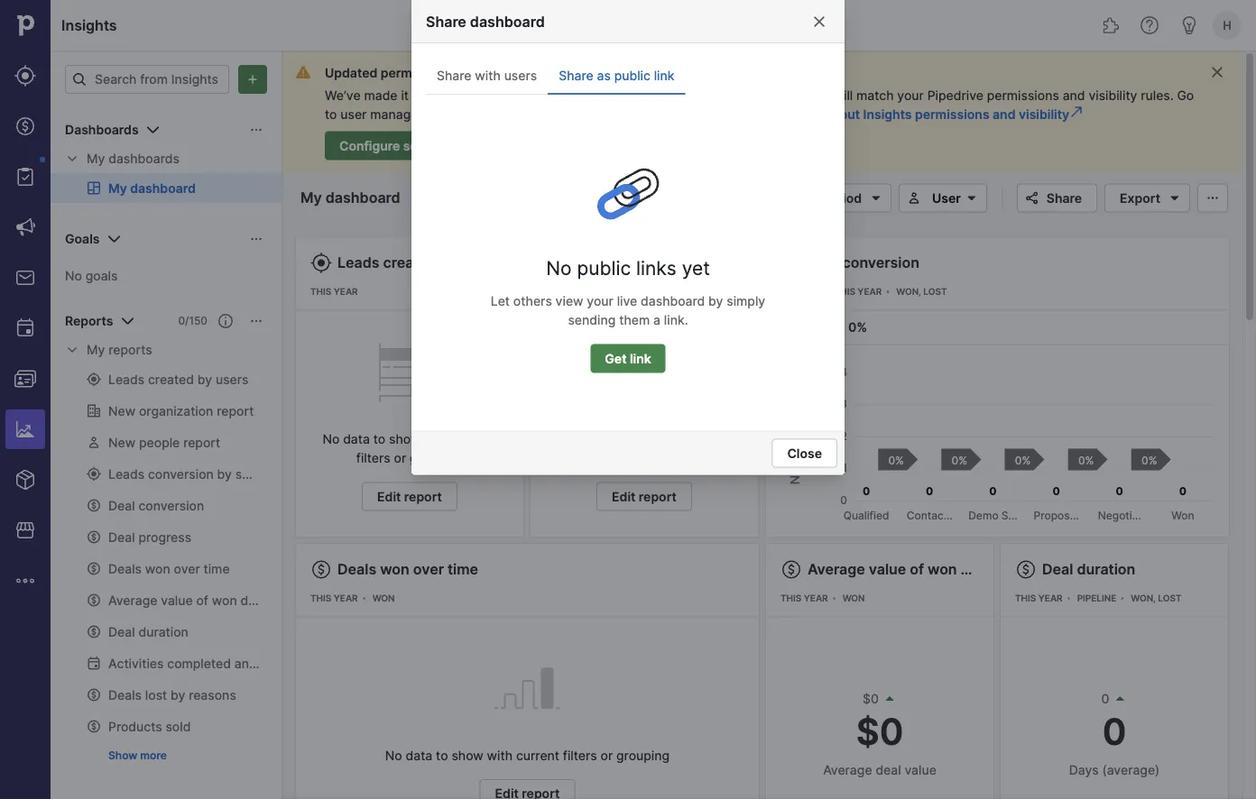 Task type: vqa. For each thing, say whether or not it's contained in the screenshot.
"Something went wrong."
no



Task type: describe. For each thing, give the bounding box(es) containing it.
days (average)
[[1069, 763, 1160, 778]]

period
[[823, 190, 862, 206]]

period button
[[793, 184, 892, 213]]

days
[[1069, 763, 1099, 778]]

of
[[910, 561, 924, 579]]

sales inbox image
[[14, 267, 36, 289]]

0 horizontal spatial won, lost
[[897, 287, 947, 297]]

let
[[491, 294, 510, 309]]

color primary image inside dashboards button
[[142, 119, 164, 141]]

color undefined image
[[14, 166, 36, 188]]

live
[[617, 294, 638, 309]]

0 vertical spatial value
[[869, 561, 907, 579]]

more image
[[14, 570, 36, 592]]

deals
[[961, 561, 999, 579]]

goals inside button
[[65, 232, 100, 247]]

made
[[364, 88, 398, 103]]

yet
[[682, 257, 710, 280]]

insights up relevant
[[563, 65, 612, 80]]

the
[[552, 88, 572, 103]]

sources
[[720, 254, 775, 272]]

pipeline
[[1077, 594, 1117, 604]]

easier
[[412, 88, 449, 103]]

0 vertical spatial lost
[[924, 287, 947, 297]]

up
[[490, 107, 505, 122]]

your inside let others view your live dashboard by simply sending them a link.
[[587, 294, 614, 309]]

color primary image inside dashboards button
[[249, 123, 264, 137]]

0 horizontal spatial won,
[[897, 287, 921, 297]]

dashboards button
[[51, 116, 282, 144]]

visibility up share button
[[1019, 107, 1070, 122]]

h
[[1223, 18, 1232, 32]]

1 won from the left
[[380, 561, 410, 579]]

conversion for leads
[[618, 254, 695, 272]]

share with users
[[437, 68, 537, 83]]

it
[[401, 88, 409, 103]]

campaigns image
[[14, 217, 36, 238]]

1 vertical spatial value
[[905, 763, 937, 778]]

users.
[[713, 107, 749, 122]]

permissions down pipedrive
[[915, 107, 990, 122]]

get
[[513, 88, 533, 103]]

simply
[[727, 294, 766, 309]]

data for leads conversion by sources
[[578, 432, 605, 447]]

updated
[[325, 65, 378, 80]]

or for deals won over time
[[601, 748, 613, 764]]

current for sources
[[688, 432, 732, 447]]

learn more about insights permissions and visibility
[[753, 107, 1070, 122]]

user
[[341, 107, 367, 122]]

we've made it easier for you to get to the relevant data. your access to insights data will match your pipedrive permissions and visibility rules. go to user management to set up permissions and visibility for your users.
[[325, 88, 1194, 122]]

more for learn
[[791, 107, 822, 122]]

with for leads conversion by sources
[[659, 432, 685, 447]]

user
[[932, 190, 961, 206]]

my for my dashboards
[[87, 151, 105, 167]]

with for leads created by users
[[424, 432, 450, 447]]

updated permission-based visibility in insights
[[325, 65, 612, 80]]

1 vertical spatial 0
[[1103, 710, 1127, 754]]

1 vertical spatial lost
[[1158, 594, 1182, 604]]

share dashboard
[[426, 13, 545, 30]]

1 vertical spatial won, lost
[[1131, 594, 1182, 604]]

or for leads created by users
[[394, 451, 406, 466]]

0 vertical spatial $0
[[863, 692, 879, 707]]

0 vertical spatial public
[[614, 68, 651, 83]]

h button
[[1210, 7, 1246, 43]]

1 vertical spatial reports
[[108, 343, 152, 358]]

current for users
[[454, 432, 497, 447]]

is
[[835, 320, 845, 335]]

rate
[[808, 320, 832, 335]]

deal conversion
[[808, 254, 920, 272]]

permissions down the
[[509, 107, 581, 122]]

deals won over time link
[[338, 561, 478, 579]]

color link image
[[1070, 105, 1084, 119]]

deal for deal duration
[[1043, 561, 1074, 579]]

color positive image
[[883, 692, 897, 707]]

in
[[549, 65, 560, 80]]

permissions right pipedrive
[[987, 88, 1060, 103]]

data for deals won over time
[[406, 748, 433, 764]]

settings
[[403, 138, 453, 153]]

no for leads conversion by sources
[[557, 432, 574, 447]]

share for share with users
[[437, 68, 472, 83]]

no data to show with current filters or grouping for users
[[323, 432, 497, 466]]

grouping for time
[[617, 748, 670, 764]]

conversion for deal
[[843, 254, 920, 272]]

over
[[413, 561, 444, 579]]

average deal value
[[823, 763, 937, 778]]

report for created
[[404, 489, 442, 505]]

data.
[[627, 88, 657, 103]]

link inside button
[[630, 351, 651, 366]]

leads conversion by sources link
[[572, 254, 775, 272]]

based
[[454, 65, 492, 80]]

1 horizontal spatial link
[[654, 68, 675, 83]]

visibility down data. on the top of page
[[610, 107, 659, 122]]

created
[[383, 254, 437, 272]]

deal duration link
[[1043, 561, 1136, 579]]

2 horizontal spatial and
[[1063, 88, 1086, 103]]

filters for leads conversion by sources
[[591, 451, 625, 466]]

sending
[[568, 313, 616, 328]]

deal duration
[[1043, 561, 1136, 579]]

insights right home image
[[61, 16, 117, 34]]

show for created
[[389, 432, 421, 447]]

learn
[[753, 107, 787, 122]]

0 horizontal spatial users
[[461, 254, 500, 272]]

grouping for users
[[410, 451, 463, 466]]

color primary image inside "period" button
[[866, 191, 887, 205]]

edit for created
[[377, 489, 401, 505]]

0/150
[[178, 315, 208, 328]]

marketplace image
[[14, 520, 36, 542]]

insights inside we've made it easier for you to get to the relevant data. your access to insights data will match your pipedrive permissions and visibility rules. go to user management to set up permissions and visibility for your users.
[[753, 88, 800, 103]]

learn more about insights permissions and visibility link
[[753, 105, 1084, 122]]

my dashboards
[[87, 151, 179, 167]]

data inside we've made it easier for you to get to the relevant data. your access to insights data will match your pipedrive permissions and visibility rules. go to user management to set up permissions and visibility for your users.
[[803, 88, 830, 103]]

leads conversion by sources
[[572, 254, 775, 272]]

export button
[[1105, 184, 1191, 213]]

color primary image inside export button
[[1164, 191, 1186, 205]]

deals
[[338, 561, 377, 579]]

your
[[661, 88, 688, 103]]

0 vertical spatial for
[[452, 88, 469, 103]]

by inside let others view your live dashboard by simply sending them a link.
[[709, 294, 723, 309]]

rules.
[[1141, 88, 1174, 103]]

goals button
[[51, 225, 282, 254]]

close
[[788, 446, 822, 461]]

no public links yet
[[546, 257, 710, 280]]

color secondary image
[[904, 191, 925, 205]]

edit report for created
[[377, 489, 442, 505]]

view
[[556, 294, 584, 309]]

share for share as public link
[[559, 68, 594, 83]]

win rate is 0%
[[781, 320, 868, 335]]

share button
[[1017, 184, 1098, 213]]

1 horizontal spatial won,
[[1131, 594, 1156, 604]]

close button
[[772, 439, 838, 468]]

quick add image
[[812, 14, 834, 36]]

them
[[619, 313, 650, 328]]

visibility left rules.
[[1089, 88, 1138, 103]]

0 horizontal spatial dashboard
[[470, 13, 545, 30]]

configure
[[339, 138, 400, 153]]

we've
[[325, 88, 361, 103]]

management
[[370, 107, 449, 122]]

home image
[[12, 12, 39, 39]]

current for time
[[516, 748, 560, 764]]

share for share dashboard
[[426, 13, 467, 30]]



Task type: locate. For each thing, give the bounding box(es) containing it.
won, lost down duration
[[1131, 594, 1182, 604]]

0 vertical spatial average
[[808, 561, 865, 579]]

2 horizontal spatial show
[[624, 432, 656, 447]]

color secondary image right 'color undefined' icon
[[65, 152, 79, 166]]

and down relevant
[[584, 107, 607, 122]]

data for leads created by users
[[343, 432, 370, 447]]

no for leads created by users
[[323, 432, 340, 447]]

leads for leads conversion by sources
[[572, 254, 614, 272]]

won down deals won over time
[[372, 594, 395, 604]]

won left over
[[380, 561, 410, 579]]

1 vertical spatial average
[[823, 763, 873, 778]]

0 horizontal spatial edit
[[377, 489, 401, 505]]

public
[[614, 68, 651, 83], [577, 257, 631, 280]]

1 my from the top
[[87, 151, 105, 167]]

0 horizontal spatial link
[[630, 351, 651, 366]]

let others view your live dashboard by simply sending them a link.
[[491, 294, 766, 328]]

0 horizontal spatial edit report
[[377, 489, 442, 505]]

share as public link
[[559, 68, 675, 83]]

my
[[87, 151, 105, 167], [87, 343, 105, 358]]

dashboard
[[470, 13, 545, 30], [641, 294, 705, 309]]

(average)
[[1103, 763, 1160, 778]]

show more button
[[101, 746, 174, 767]]

this year
[[311, 287, 358, 297], [545, 287, 593, 297], [835, 287, 882, 297], [311, 594, 358, 604], [781, 594, 828, 604], [1016, 594, 1063, 604]]

0 vertical spatial color secondary image
[[65, 152, 79, 166]]

users up get
[[504, 68, 537, 83]]

0 vertical spatial won,
[[897, 287, 921, 297]]

2 vertical spatial your
[[587, 294, 614, 309]]

average left "deal"
[[823, 763, 873, 778]]

set
[[468, 107, 487, 122]]

1 horizontal spatial conversion
[[843, 254, 920, 272]]

1 horizontal spatial edit report button
[[597, 482, 692, 511]]

share up the
[[559, 68, 594, 83]]

no for deals won over time
[[385, 748, 402, 764]]

insights
[[61, 16, 117, 34], [563, 65, 612, 80], [753, 88, 800, 103], [864, 107, 912, 122]]

color primary inverted image
[[242, 72, 264, 87]]

more right show
[[140, 750, 167, 763]]

1 vertical spatial dashboard
[[641, 294, 705, 309]]

2 horizontal spatial current
[[688, 432, 732, 447]]

won, down the deal conversion link
[[897, 287, 921, 297]]

1 vertical spatial users
[[461, 254, 500, 272]]

deal for deal conversion
[[808, 254, 839, 272]]

deal
[[876, 763, 901, 778]]

dashboards up my dashboards
[[65, 122, 139, 138]]

0 horizontal spatial deal
[[808, 254, 839, 272]]

by right created
[[441, 254, 458, 272]]

show more
[[108, 750, 167, 763]]

or
[[394, 451, 406, 466], [629, 451, 641, 466], [601, 748, 613, 764]]

My dashboard field
[[296, 186, 426, 210]]

report for conversion
[[639, 489, 677, 505]]

configure settings
[[339, 138, 453, 153]]

quick help image
[[1139, 14, 1161, 36]]

$0 left color positive image at the bottom of the page
[[863, 692, 879, 707]]

get link button
[[591, 344, 666, 373]]

2 horizontal spatial your
[[898, 88, 924, 103]]

deal conversion link
[[808, 254, 920, 272]]

for
[[452, 88, 469, 103], [663, 107, 679, 122]]

average left of
[[808, 561, 865, 579]]

0 vertical spatial 0
[[1102, 692, 1110, 707]]

0
[[1102, 692, 1110, 707], [1103, 710, 1127, 754]]

show
[[389, 432, 421, 447], [624, 432, 656, 447], [452, 748, 484, 764]]

1 vertical spatial public
[[577, 257, 631, 280]]

0 vertical spatial goals
[[65, 232, 100, 247]]

go
[[1177, 88, 1194, 103]]

won, right pipeline
[[1131, 594, 1156, 604]]

1 horizontal spatial won
[[843, 594, 865, 604]]

no goals
[[65, 268, 118, 283]]

average for average value of won deals
[[808, 561, 865, 579]]

1 vertical spatial $0
[[856, 710, 904, 754]]

edit report button for conversion
[[597, 482, 692, 511]]

1 vertical spatial more
[[140, 750, 167, 763]]

more inside learn more about insights permissions and visibility link
[[791, 107, 822, 122]]

link right get
[[630, 351, 651, 366]]

0 down color positive icon
[[1103, 710, 1127, 754]]

time
[[448, 561, 478, 579]]

1 horizontal spatial and
[[993, 107, 1016, 122]]

color secondary image for my reports
[[65, 343, 79, 357]]

value right "deal"
[[905, 763, 937, 778]]

filters
[[356, 451, 391, 466], [591, 451, 625, 466], [563, 748, 597, 764]]

dashboard up 'share with users' in the left top of the page
[[470, 13, 545, 30]]

no data to show with current filters or grouping for time
[[385, 748, 670, 764]]

1 vertical spatial color secondary image
[[961, 191, 983, 205]]

match
[[857, 88, 894, 103]]

deal up win rate is 0%
[[808, 254, 839, 272]]

others
[[513, 294, 552, 309]]

activities image
[[14, 318, 36, 339]]

1 vertical spatial link
[[630, 351, 651, 366]]

insights up learn
[[753, 88, 800, 103]]

1 vertical spatial goals
[[85, 268, 118, 283]]

0 vertical spatial reports
[[65, 314, 113, 329]]

$0 down color positive image at the bottom of the page
[[856, 710, 904, 754]]

1 horizontal spatial show
[[452, 748, 484, 764]]

and up color link "image"
[[1063, 88, 1086, 103]]

2 my from the top
[[87, 343, 105, 358]]

2 vertical spatial color secondary image
[[65, 343, 79, 357]]

menu item
[[0, 404, 51, 455]]

edit for conversion
[[612, 489, 636, 505]]

2 won from the left
[[928, 561, 957, 579]]

0 horizontal spatial won
[[372, 594, 395, 604]]

1 vertical spatial my
[[87, 343, 105, 358]]

0 horizontal spatial or
[[394, 451, 406, 466]]

more
[[791, 107, 822, 122], [140, 750, 167, 763]]

menu
[[0, 0, 51, 800]]

0 horizontal spatial won
[[380, 561, 410, 579]]

get
[[605, 351, 627, 366]]

my right 'color undefined' icon
[[87, 151, 105, 167]]

visibility up get
[[495, 65, 546, 80]]

your down access
[[683, 107, 709, 122]]

color secondary image right color secondary icon
[[961, 191, 983, 205]]

share inside button
[[1047, 190, 1082, 206]]

1 horizontal spatial edit report
[[612, 489, 677, 505]]

1 vertical spatial your
[[683, 107, 709, 122]]

1 horizontal spatial users
[[504, 68, 537, 83]]

1 edit report button from the left
[[362, 482, 458, 511]]

leads created by users
[[338, 254, 500, 272]]

1 vertical spatial dashboards
[[108, 151, 179, 167]]

share left export
[[1047, 190, 1082, 206]]

contacts image
[[14, 368, 36, 390]]

show for won
[[452, 748, 484, 764]]

2 edit report from the left
[[612, 489, 677, 505]]

about
[[825, 107, 860, 122]]

leads left created
[[338, 254, 380, 272]]

edit report for conversion
[[612, 489, 677, 505]]

1 horizontal spatial lost
[[1158, 594, 1182, 604]]

duration
[[1077, 561, 1136, 579]]

won,
[[897, 287, 921, 297], [1131, 594, 1156, 604]]

for left you
[[452, 88, 469, 103]]

0 vertical spatial dashboards
[[65, 122, 139, 138]]

2 horizontal spatial or
[[629, 451, 641, 466]]

0%
[[849, 320, 868, 335]]

0 horizontal spatial edit report button
[[362, 482, 458, 511]]

show for conversion
[[624, 432, 656, 447]]

color warning image
[[296, 65, 311, 79]]

and left color link "image"
[[993, 107, 1016, 122]]

1 vertical spatial deal
[[1043, 561, 1074, 579]]

1 conversion from the left
[[618, 254, 695, 272]]

and
[[1063, 88, 1086, 103], [584, 107, 607, 122], [993, 107, 1016, 122]]

deal left duration
[[1043, 561, 1074, 579]]

1 horizontal spatial more
[[791, 107, 822, 122]]

link.
[[664, 313, 688, 328]]

color positive image
[[1113, 692, 1128, 707]]

0 horizontal spatial and
[[584, 107, 607, 122]]

color secondary image left my reports on the left
[[65, 343, 79, 357]]

0 vertical spatial dashboard
[[470, 13, 545, 30]]

edit report button for created
[[362, 482, 458, 511]]

by left sources in the right top of the page
[[699, 254, 716, 272]]

1 horizontal spatial won, lost
[[1131, 594, 1182, 604]]

color secondary image inside user "button"
[[961, 191, 983, 205]]

sales assistant image
[[1179, 14, 1201, 36]]

0 left color positive icon
[[1102, 692, 1110, 707]]

for down your
[[663, 107, 679, 122]]

1 horizontal spatial report
[[639, 489, 677, 505]]

share up easier at the left top of page
[[437, 68, 472, 83]]

value left of
[[869, 561, 907, 579]]

grouping
[[410, 451, 463, 466], [645, 451, 698, 466], [617, 748, 670, 764]]

filters for leads created by users
[[356, 451, 391, 466]]

1 horizontal spatial your
[[683, 107, 709, 122]]

insights image
[[14, 419, 36, 441]]

as
[[597, 68, 611, 83]]

average value of won deals link
[[808, 561, 999, 579]]

more inside show more button
[[140, 750, 167, 763]]

0 horizontal spatial current
[[454, 432, 497, 447]]

1 leads from the left
[[338, 254, 380, 272]]

average for average deal value
[[823, 763, 873, 778]]

filters for deals won over time
[[563, 748, 597, 764]]

dashboards inside button
[[65, 122, 139, 138]]

edit
[[377, 489, 401, 505], [612, 489, 636, 505]]

1 report from the left
[[404, 489, 442, 505]]

a
[[654, 313, 661, 328]]

more right learn
[[791, 107, 822, 122]]

products image
[[14, 469, 36, 491]]

my reports
[[87, 343, 152, 358]]

won for deals
[[372, 594, 395, 604]]

by for created
[[441, 254, 458, 272]]

users up let
[[461, 254, 500, 272]]

goals down goals button at the top of page
[[85, 268, 118, 283]]

0 horizontal spatial more
[[140, 750, 167, 763]]

1 edit from the left
[[377, 489, 401, 505]]

2 report from the left
[[639, 489, 677, 505]]

public up live
[[577, 257, 631, 280]]

0 horizontal spatial your
[[587, 294, 614, 309]]

average value of won deals
[[808, 561, 999, 579]]

dashboards
[[65, 122, 139, 138], [108, 151, 179, 167]]

1 won from the left
[[372, 594, 395, 604]]

reports down no goals at the top of page
[[108, 343, 152, 358]]

region
[[781, 357, 1215, 523]]

won, lost down the deal conversion link
[[897, 287, 947, 297]]

my down no goals at the top of page
[[87, 343, 105, 358]]

0 horizontal spatial leads
[[338, 254, 380, 272]]

users
[[504, 68, 537, 83], [461, 254, 500, 272]]

your up sending on the left of the page
[[587, 294, 614, 309]]

color primary image
[[812, 14, 827, 29], [142, 119, 164, 141], [866, 191, 887, 205], [1022, 191, 1043, 205], [311, 252, 332, 274], [117, 311, 138, 332], [249, 314, 264, 329], [311, 559, 332, 581], [781, 559, 802, 581]]

this
[[311, 287, 332, 297], [545, 287, 566, 297], [835, 287, 856, 297], [311, 594, 332, 604], [781, 594, 802, 604], [1016, 594, 1037, 604]]

by left the simply
[[709, 294, 723, 309]]

Search from Insights text field
[[65, 65, 229, 94]]

1 horizontal spatial for
[[663, 107, 679, 122]]

leads image
[[14, 65, 36, 87]]

0 horizontal spatial for
[[452, 88, 469, 103]]

leads created by users link
[[338, 254, 500, 272]]

1 edit report from the left
[[377, 489, 442, 505]]

with for deals won over time
[[487, 748, 513, 764]]

color primary image
[[1211, 65, 1225, 79], [72, 72, 87, 87], [249, 123, 264, 137], [1164, 191, 1186, 205], [1202, 191, 1224, 205], [103, 228, 125, 250], [249, 232, 264, 246], [545, 252, 567, 274], [218, 314, 233, 329], [1016, 559, 1037, 581]]

no data to show with current filters or grouping for sources
[[557, 432, 732, 466]]

relevant
[[575, 88, 624, 103]]

0 horizontal spatial lost
[[924, 287, 947, 297]]

2 leads from the left
[[572, 254, 614, 272]]

value
[[869, 561, 907, 579], [905, 763, 937, 778]]

reports
[[65, 314, 113, 329], [108, 343, 152, 358]]

0 horizontal spatial report
[[404, 489, 442, 505]]

1 vertical spatial for
[[663, 107, 679, 122]]

goals up no goals at the top of page
[[65, 232, 100, 247]]

leads
[[338, 254, 380, 272], [572, 254, 614, 272]]

permissions
[[987, 88, 1060, 103], [509, 107, 581, 122], [915, 107, 990, 122]]

configure settings link
[[325, 131, 468, 160]]

0 vertical spatial my
[[87, 151, 105, 167]]

by for conversion
[[699, 254, 716, 272]]

current
[[454, 432, 497, 447], [688, 432, 732, 447], [516, 748, 560, 764]]

1 horizontal spatial or
[[601, 748, 613, 764]]

will
[[834, 88, 853, 103]]

grouping for sources
[[645, 451, 698, 466]]

more for show
[[140, 750, 167, 763]]

my for my reports
[[87, 343, 105, 358]]

2 edit from the left
[[612, 489, 636, 505]]

leads up the view at the top
[[572, 254, 614, 272]]

your up learn more about insights permissions and visibility
[[898, 88, 924, 103]]

1 horizontal spatial won
[[928, 561, 957, 579]]

won for average
[[843, 594, 865, 604]]

you
[[472, 88, 494, 103]]

color primary image inside share button
[[1022, 191, 1043, 205]]

report
[[404, 489, 442, 505], [639, 489, 677, 505]]

color secondary image
[[65, 152, 79, 166], [961, 191, 983, 205], [65, 343, 79, 357]]

export
[[1120, 190, 1161, 206]]

edit report
[[377, 489, 442, 505], [612, 489, 677, 505]]

show
[[108, 750, 137, 763]]

Search Pipedrive field
[[466, 7, 791, 43]]

won down average value of won deals link
[[843, 594, 865, 604]]

0 vertical spatial users
[[504, 68, 537, 83]]

1 horizontal spatial edit
[[612, 489, 636, 505]]

2 won from the left
[[843, 594, 865, 604]]

0 vertical spatial won, lost
[[897, 287, 947, 297]]

no data to show with current filters or grouping
[[323, 432, 497, 466], [557, 432, 732, 466], [385, 748, 670, 764]]

2 conversion from the left
[[843, 254, 920, 272]]

win
[[781, 320, 805, 335]]

0 horizontal spatial conversion
[[618, 254, 695, 272]]

1 horizontal spatial dashboard
[[641, 294, 705, 309]]

color secondary image for my dashboards
[[65, 152, 79, 166]]

2 edit report button from the left
[[597, 482, 692, 511]]

0 vertical spatial link
[[654, 68, 675, 83]]

1 horizontal spatial leads
[[572, 254, 614, 272]]

deals image
[[14, 116, 36, 137]]

pipedrive
[[928, 88, 984, 103]]

or for leads conversion by sources
[[629, 451, 641, 466]]

deals won over time
[[338, 561, 478, 579]]

0 horizontal spatial show
[[389, 432, 421, 447]]

your
[[898, 88, 924, 103], [683, 107, 709, 122], [587, 294, 614, 309]]

1 horizontal spatial current
[[516, 748, 560, 764]]

1 horizontal spatial deal
[[1043, 561, 1074, 579]]

0 vertical spatial your
[[898, 88, 924, 103]]

leads for leads created by users
[[338, 254, 380, 272]]

link up your
[[654, 68, 675, 83]]

dashboard up link.
[[641, 294, 705, 309]]

link
[[654, 68, 675, 83], [630, 351, 651, 366]]

with
[[475, 68, 501, 83], [424, 432, 450, 447], [659, 432, 685, 447], [487, 748, 513, 764]]

1 vertical spatial won,
[[1131, 594, 1156, 604]]

access
[[692, 88, 734, 103]]

0 vertical spatial deal
[[808, 254, 839, 272]]

dashboard inside let others view your live dashboard by simply sending them a link.
[[641, 294, 705, 309]]

0 vertical spatial more
[[791, 107, 822, 122]]

public up data. on the top of page
[[614, 68, 651, 83]]

get link
[[605, 351, 651, 366]]

share up updated permission-based visibility in insights
[[426, 13, 467, 30]]

permission-
[[381, 65, 454, 80]]

reports up my reports on the left
[[65, 314, 113, 329]]

won right of
[[928, 561, 957, 579]]

insights down match
[[864, 107, 912, 122]]

user button
[[899, 184, 987, 213]]

dashboards down dashboards button
[[108, 151, 179, 167]]

$0
[[863, 692, 879, 707], [856, 710, 904, 754]]



